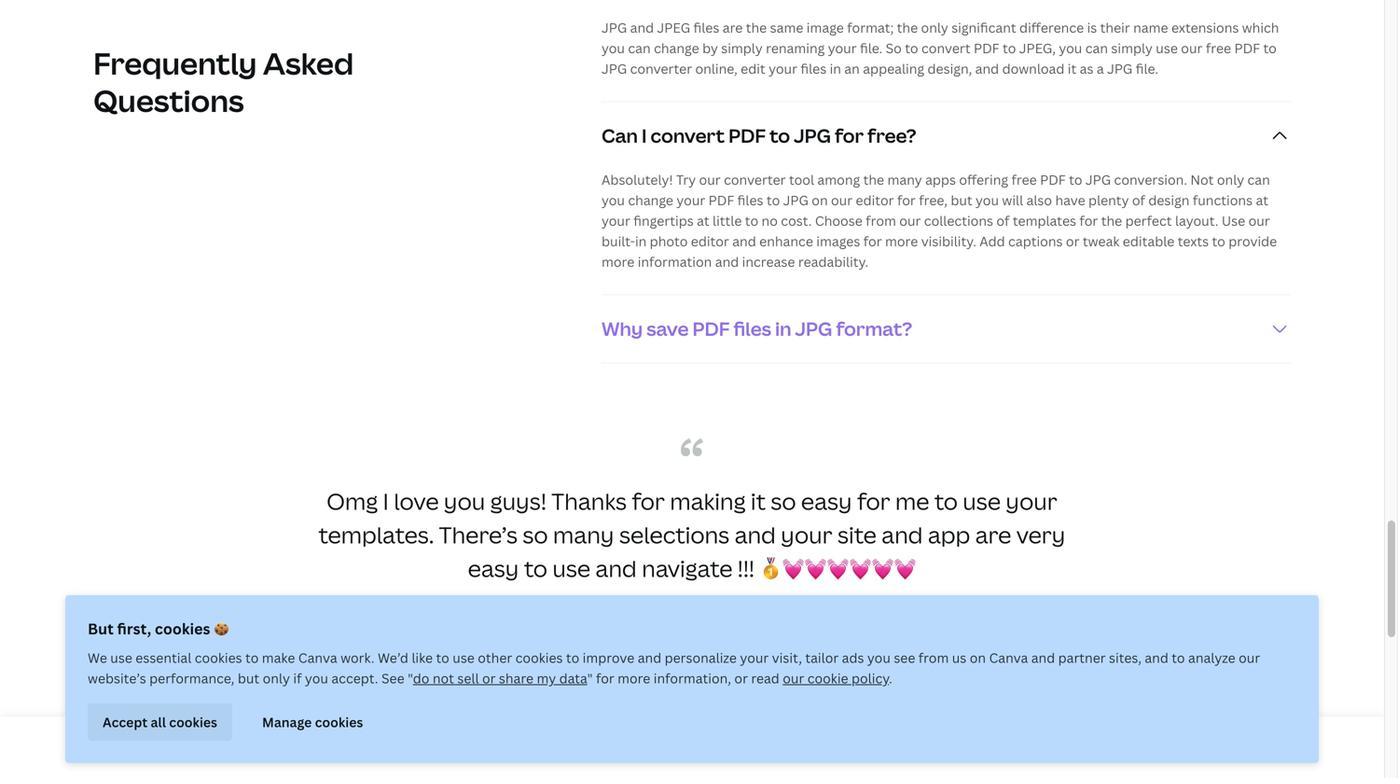 Task type: vqa. For each thing, say whether or not it's contained in the screenshot.
"D-"
no



Task type: describe. For each thing, give the bounding box(es) containing it.
extensions
[[1172, 19, 1239, 36]]

your inside we use essential cookies to make canva work. we'd like to use other cookies to improve and personalize your visit, tailor ads you see from us on canva and partner sites, and to analyze our website's performance, but only if you accept. see "
[[740, 649, 769, 667]]

it inside omg i love you guys! thanks for making it so easy for me to use your templates. there's so many selections and your site and app are very easy to use and navigate !!! 🥇💓💓💓💓💓💓
[[751, 486, 766, 516]]

very
[[1017, 519, 1066, 550]]

or inside absolutely! try our converter tool among the many apps offering free pdf to jpg conversion. not only can you change your pdf files to jpg on our editor for free, but you will also have plenty of design functions at your fingertips at little to no cost. choose from our collections of templates for the perfect layout. use our built-in photo editor and enhance images for more visibility. add captions or tweak editable texts to provide more information and increase readability.
[[1066, 232, 1080, 250]]

use up sell
[[453, 649, 475, 667]]

plenty
[[1089, 191, 1129, 209]]

accept all cookies
[[103, 713, 217, 731]]

is
[[1087, 19, 1097, 36]]

tool
[[789, 171, 814, 188]]

jpg right a in the right of the page
[[1107, 60, 1133, 77]]

design,
[[928, 60, 972, 77]]

for up site on the right of the page
[[857, 486, 890, 516]]

our cookie policy link
[[783, 669, 889, 687]]

the up so
[[897, 19, 918, 36]]

edit
[[741, 60, 766, 77]]

absolutely!
[[602, 171, 673, 188]]

functions
[[1193, 191, 1253, 209]]

accept
[[103, 713, 148, 731]]

difference
[[1020, 19, 1084, 36]]

to right like
[[436, 649, 449, 667]]

pdf down significant
[[974, 39, 1000, 57]]

do
[[413, 669, 429, 687]]

to left 'no'
[[745, 212, 759, 229]]

jpg up plenty
[[1086, 171, 1111, 188]]

absolutely! try our converter tool among the many apps offering free pdf to jpg conversion. not only can you change your pdf files to jpg on our editor for free, but you will also have plenty of design functions at your fingertips at little to no cost. choose from our collections of templates for the perfect layout. use our built-in photo editor and enhance images for more visibility. add captions or tweak editable texts to provide more information and increase readability.
[[602, 171, 1277, 270]]

are inside jpg and jpeg files are the same image format; the only significant difference is their name extensions which you can change by simply renaming your file. so to convert pdf to jpeg, you can simply use our free pdf to jpg converter online, edit your files in an appealing design, and download it as a jpg file.
[[723, 19, 743, 36]]

but
[[88, 618, 114, 639]]

on inside absolutely! try our converter tool among the many apps offering free pdf to jpg conversion. not only can you change your pdf files to jpg on our editor for free, but you will also have plenty of design functions at your fingertips at little to no cost. choose from our collections of templates for the perfect layout. use our built-in photo editor and enhance images for more visibility. add captions or tweak editable texts to provide more information and increase readability.
[[812, 191, 828, 209]]

add
[[980, 232, 1005, 250]]

manage cookies
[[262, 713, 363, 731]]

free inside jpg and jpeg files are the same image format; the only significant difference is their name extensions which you can change by simply renaming your file. so to convert pdf to jpeg, you can simply use our free pdf to jpg converter online, edit your files in an appealing design, and download it as a jpg file.
[[1206, 39, 1231, 57]]

0 horizontal spatial of
[[997, 212, 1010, 229]]

apps
[[925, 171, 956, 188]]

will
[[1002, 191, 1023, 209]]

to left analyze
[[1172, 649, 1185, 667]]

we
[[88, 649, 107, 667]]

navigate
[[642, 553, 733, 583]]

use down thanks
[[553, 553, 591, 583]]

see
[[382, 669, 405, 687]]

templates
[[1013, 212, 1077, 229]]

jpg up cost.
[[783, 191, 809, 209]]

convert inside dropdown button
[[651, 123, 725, 148]]

2 " from the left
[[587, 669, 593, 687]]

readability.
[[798, 253, 869, 270]]

omg i love you guys! thanks for making it so easy for me to use your templates. there's so many selections and your site and app are very easy to use and navigate !!! 🥇💓💓💓💓💓💓
[[319, 486, 1066, 583]]

0 vertical spatial editor
[[856, 191, 894, 209]]

same
[[770, 19, 804, 36]]

only inside absolutely! try our converter tool among the many apps offering free pdf to jpg conversion. not only can you change your pdf files to jpg on our editor for free, but you will also have plenty of design functions at your fingertips at little to no cost. choose from our collections of templates for the perfect layout. use our built-in photo editor and enhance images for more visibility. add captions or tweak editable texts to provide more information and increase readability.
[[1217, 171, 1245, 188]]

information,
[[654, 669, 731, 687]]

you up policy at the right of the page
[[867, 649, 891, 667]]

1 horizontal spatial of
[[1132, 191, 1145, 209]]

make
[[262, 649, 295, 667]]

information
[[638, 253, 712, 270]]

to down guys! at the left of the page
[[524, 553, 548, 583]]

you up can
[[602, 39, 625, 57]]

our down visit, on the bottom right of page
[[783, 669, 804, 687]]

pdf inside dropdown button
[[693, 316, 730, 341]]

you down offering
[[976, 191, 999, 209]]

for up tweak
[[1080, 212, 1098, 229]]

which
[[1242, 19, 1279, 36]]

jpg up can
[[602, 60, 627, 77]]

essential
[[136, 649, 192, 667]]

try
[[676, 171, 696, 188]]

for right the "images"
[[864, 232, 882, 250]]

change inside absolutely! try our converter tool among the many apps offering free pdf to jpg conversion. not only can you change your pdf files to jpg on our editor for free, but you will also have plenty of design functions at your fingertips at little to no cost. choose from our collections of templates for the perfect layout. use our built-in photo editor and enhance images for more visibility. add captions or tweak editable texts to provide more information and increase readability.
[[628, 191, 674, 209]]

conversion.
[[1114, 171, 1187, 188]]

quotation mark image
[[681, 438, 703, 457]]

converter inside jpg and jpeg files are the same image format; the only significant difference is their name extensions which you can change by simply renaming your file. so to convert pdf to jpeg, you can simply use our free pdf to jpg converter online, edit your files in an appealing design, and download it as a jpg file.
[[630, 60, 692, 77]]

cookies up essential
[[155, 618, 210, 639]]

visit,
[[772, 649, 802, 667]]

from inside absolutely! try our converter tool among the many apps offering free pdf to jpg conversion. not only can you change your pdf files to jpg on our editor for free, but you will also have plenty of design functions at your fingertips at little to no cost. choose from our collections of templates for the perfect layout. use our built-in photo editor and enhance images for more visibility. add captions or tweak editable texts to provide more information and increase readability.
[[866, 212, 896, 229]]

.
[[889, 669, 893, 687]]

pdf down which
[[1235, 39, 1260, 57]]

jpg inside dropdown button
[[794, 123, 831, 148]]

jpg inside dropdown button
[[795, 316, 832, 341]]

0 vertical spatial more
[[885, 232, 918, 250]]

see
[[894, 649, 915, 667]]

save
[[647, 316, 689, 341]]

jpg left jpeg
[[602, 19, 627, 36]]

personalize
[[665, 649, 737, 667]]

2 vertical spatial more
[[618, 669, 651, 687]]

not
[[1191, 171, 1214, 188]]

in inside jpg and jpeg files are the same image format; the only significant difference is their name extensions which you can change by simply renaming your file. so to convert pdf to jpeg, you can simply use our free pdf to jpg converter online, edit your files in an appealing design, and download it as a jpg file.
[[830, 60, 841, 77]]

we use essential cookies to make canva work. we'd like to use other cookies to improve and personalize your visit, tailor ads you see from us on canva and partner sites, and to analyze our website's performance, but only if you accept. see "
[[88, 649, 1260, 687]]

texts
[[1178, 232, 1209, 250]]

tailor
[[805, 649, 839, 667]]

free,
[[919, 191, 948, 209]]

change inside jpg and jpeg files are the same image format; the only significant difference is their name extensions which you can change by simply renaming your file. so to convert pdf to jpeg, you can simply use our free pdf to jpg converter online, edit your files in an appealing design, and download it as a jpg file.
[[654, 39, 699, 57]]

sell
[[457, 669, 479, 687]]

pdf up little
[[709, 191, 734, 209]]

to up 'no'
[[767, 191, 780, 209]]

files inside dropdown button
[[734, 316, 772, 341]]

your up "very"
[[1006, 486, 1058, 516]]

built-
[[602, 232, 635, 250]]

guys!
[[490, 486, 547, 516]]

photo
[[650, 232, 688, 250]]

frequently
[[93, 43, 257, 83]]

do not sell or share my data link
[[413, 669, 587, 687]]

partner
[[1058, 649, 1106, 667]]

use up website's
[[110, 649, 132, 667]]

not
[[433, 669, 454, 687]]

can i convert pdf to jpg for free?
[[602, 123, 917, 148]]

why save pdf files in jpg format?
[[602, 316, 912, 341]]

can
[[602, 123, 638, 148]]

free?
[[868, 123, 917, 148]]

to up data
[[566, 649, 580, 667]]

other
[[478, 649, 512, 667]]

among
[[818, 171, 860, 188]]

so
[[886, 39, 902, 57]]

cookies right all
[[169, 713, 217, 731]]

your up an
[[828, 39, 857, 57]]

your up 🥇💓💓💓💓💓💓
[[781, 519, 833, 550]]

download
[[1002, 60, 1065, 77]]

0 horizontal spatial easy
[[468, 553, 519, 583]]

2 simply from the left
[[1111, 39, 1153, 57]]

layout.
[[1175, 212, 1219, 229]]

there's
[[439, 519, 518, 550]]

why save pdf files in jpg format? button
[[602, 295, 1291, 362]]

the right among
[[863, 171, 884, 188]]

but first, cookies 🍪
[[88, 618, 229, 639]]

cookies up my
[[516, 649, 563, 667]]

appealing
[[863, 60, 925, 77]]

our inside we use essential cookies to make canva work. we'd like to use other cookies to improve and personalize your visit, tailor ads you see from us on canva and partner sites, and to analyze our website's performance, but only if you accept. see "
[[1239, 649, 1260, 667]]

making
[[670, 486, 746, 516]]

all
[[151, 713, 166, 731]]

to inside dropdown button
[[770, 123, 790, 148]]

in inside why save pdf files in jpg format? dropdown button
[[775, 316, 791, 341]]

by
[[703, 39, 718, 57]]

visibility.
[[921, 232, 977, 250]]

my
[[537, 669, 556, 687]]

thanks
[[552, 486, 627, 516]]

love
[[394, 486, 439, 516]]

are inside omg i love you guys! thanks for making it so easy for me to use your templates. there's so many selections and your site and app are very easy to use and navigate !!! 🥇💓💓💓💓💓💓
[[975, 519, 1012, 550]]

use inside jpg and jpeg files are the same image format; the only significant difference is their name extensions which you can change by simply renaming your file. so to convert pdf to jpeg, you can simply use our free pdf to jpg converter online, edit your files in an appealing design, and download it as a jpg file.
[[1156, 39, 1178, 57]]

manage
[[262, 713, 312, 731]]

for inside can i convert pdf to jpg for free? dropdown button
[[835, 123, 864, 148]]

0 vertical spatial at
[[1256, 191, 1269, 209]]

a
[[1097, 60, 1104, 77]]

selections
[[619, 519, 730, 550]]

to down use
[[1212, 232, 1226, 250]]

pdf up the also
[[1040, 171, 1066, 188]]



Task type: locate. For each thing, give the bounding box(es) containing it.
little
[[713, 212, 742, 229]]

images
[[817, 232, 860, 250]]

our down free,
[[900, 212, 921, 229]]

files inside absolutely! try our converter tool among the many apps offering free pdf to jpg conversion. not only can you change your pdf files to jpg on our editor for free, but you will also have plenty of design functions at your fingertips at little to no cost. choose from our collections of templates for the perfect layout. use our built-in photo editor and enhance images for more visibility. add captions or tweak editable texts to provide more information and increase readability.
[[738, 191, 764, 209]]

@curlyfrosista
[[646, 676, 739, 694]]

0 vertical spatial i
[[642, 123, 647, 148]]

convert up design,
[[922, 39, 971, 57]]

we'd
[[378, 649, 408, 667]]

collections
[[924, 212, 994, 229]]

our up provide
[[1249, 212, 1270, 229]]

converter inside absolutely! try our converter tool among the many apps offering free pdf to jpg conversion. not only can you change your pdf files to jpg on our editor for free, but you will also have plenty of design functions at your fingertips at little to no cost. choose from our collections of templates for the perfect layout. use our built-in photo editor and enhance images for more visibility. add captions or tweak editable texts to provide more information and increase readability.
[[724, 171, 786, 188]]

can inside absolutely! try our converter tool among the many apps offering free pdf to jpg conversion. not only can you change your pdf files to jpg on our editor for free, but you will also have plenty of design functions at your fingertips at little to no cost. choose from our collections of templates for the perfect layout. use our built-in photo editor and enhance images for more visibility. add captions or tweak editable texts to provide more information and increase readability.
[[1248, 171, 1270, 188]]

converter down jpeg
[[630, 60, 692, 77]]

1 vertical spatial file.
[[1136, 60, 1159, 77]]

free inside absolutely! try our converter tool among the many apps offering free pdf to jpg conversion. not only can you change your pdf files to jpg on our editor for free, but you will also have plenty of design functions at your fingertips at little to no cost. choose from our collections of templates for the perfect layout. use our built-in photo editor and enhance images for more visibility. add captions or tweak editable texts to provide more information and increase readability.
[[1012, 171, 1037, 188]]

jpeg
[[657, 19, 690, 36]]

it inside jpg and jpeg files are the same image format; the only significant difference is their name extensions which you can change by simply renaming your file. so to convert pdf to jpeg, you can simply use our free pdf to jpg converter online, edit your files in an appealing design, and download it as a jpg file.
[[1068, 60, 1077, 77]]

0 horizontal spatial or
[[482, 669, 496, 687]]

0 horizontal spatial at
[[697, 212, 710, 229]]

accept.
[[332, 669, 378, 687]]

!!!
[[738, 553, 755, 583]]

renaming
[[766, 39, 825, 57]]

are right app
[[975, 519, 1012, 550]]

🥇💓💓💓💓💓💓
[[760, 553, 916, 583]]

1 horizontal spatial canva
[[989, 649, 1028, 667]]

accept all cookies button
[[88, 703, 232, 741]]

to left jpeg,
[[1003, 39, 1016, 57]]

2 horizontal spatial or
[[1066, 232, 1080, 250]]

🍪
[[214, 618, 229, 639]]

0 vertical spatial so
[[771, 486, 796, 516]]

for down improve
[[596, 669, 615, 687]]

1 vertical spatial only
[[1217, 171, 1245, 188]]

for left free?
[[835, 123, 864, 148]]

to right so
[[905, 39, 918, 57]]

more down built-
[[602, 253, 635, 270]]

the left same
[[746, 19, 767, 36]]

1 vertical spatial change
[[628, 191, 674, 209]]

1 vertical spatial converter
[[724, 171, 786, 188]]

in down "increase"
[[775, 316, 791, 341]]

0 horizontal spatial canva
[[298, 649, 337, 667]]

0 vertical spatial many
[[888, 171, 922, 188]]

i
[[642, 123, 647, 148], [383, 486, 389, 516]]

jpg and jpeg files are the same image format; the only significant difference is their name extensions which you can change by simply renaming your file. so to convert pdf to jpeg, you can simply use our free pdf to jpg converter online, edit your files in an appealing design, and download it as a jpg file.
[[602, 19, 1279, 77]]

are up online,
[[723, 19, 743, 36]]

1 horizontal spatial editor
[[856, 191, 894, 209]]

files up 'no'
[[738, 191, 764, 209]]

0 horizontal spatial so
[[523, 519, 548, 550]]

i inside dropdown button
[[642, 123, 647, 148]]

significant
[[952, 19, 1016, 36]]

also
[[1027, 191, 1052, 209]]

our right analyze
[[1239, 649, 1260, 667]]

use
[[1222, 212, 1246, 229]]

online,
[[695, 60, 738, 77]]

or right sell
[[482, 669, 496, 687]]

first,
[[117, 618, 151, 639]]

1 vertical spatial i
[[383, 486, 389, 516]]

files
[[694, 19, 720, 36], [801, 60, 827, 77], [738, 191, 764, 209], [734, 316, 772, 341]]

from inside we use essential cookies to make canva work. we'd like to use other cookies to improve and personalize your visit, tailor ads you see from us on canva and partner sites, and to analyze our website's performance, but only if you accept. see "
[[919, 649, 949, 667]]

or left read
[[735, 669, 748, 687]]

file. down name on the right top of page
[[1136, 60, 1159, 77]]

canva up if at the bottom left
[[298, 649, 337, 667]]

use up app
[[963, 486, 1001, 516]]

1 simply from the left
[[721, 39, 763, 57]]

only down make
[[263, 669, 290, 687]]

0 horizontal spatial i
[[383, 486, 389, 516]]

your down try
[[677, 191, 705, 209]]

1 horizontal spatial easy
[[801, 486, 852, 516]]

more down improve
[[618, 669, 651, 687]]

manage cookies button
[[247, 703, 378, 741]]

1 vertical spatial convert
[[651, 123, 725, 148]]

our right try
[[699, 171, 721, 188]]

pdf inside dropdown button
[[729, 123, 766, 148]]

0 vertical spatial file.
[[860, 39, 883, 57]]

0 vertical spatial it
[[1068, 60, 1077, 77]]

sites,
[[1109, 649, 1142, 667]]

change down jpeg
[[654, 39, 699, 57]]

on inside we use essential cookies to make canva work. we'd like to use other cookies to improve and personalize your visit, tailor ads you see from us on canva and partner sites, and to analyze our website's performance, but only if you accept. see "
[[970, 649, 986, 667]]

cookies
[[155, 618, 210, 639], [195, 649, 242, 667], [516, 649, 563, 667], [169, 713, 217, 731], [315, 713, 363, 731]]

change up 'fingertips'
[[628, 191, 674, 209]]

0 horizontal spatial from
[[866, 212, 896, 229]]

0 horizontal spatial in
[[635, 232, 647, 250]]

convert inside jpg and jpeg files are the same image format; the only significant difference is their name extensions which you can change by simply renaming your file. so to convert pdf to jpeg, you can simply use our free pdf to jpg converter online, edit your files in an appealing design, and download it as a jpg file.
[[922, 39, 971, 57]]

can left by
[[628, 39, 651, 57]]

1 horizontal spatial file.
[[1136, 60, 1159, 77]]

read
[[751, 669, 780, 687]]

1 horizontal spatial in
[[775, 316, 791, 341]]

" right see
[[408, 669, 413, 687]]

0 vertical spatial are
[[723, 19, 743, 36]]

in left photo
[[635, 232, 647, 250]]

1 vertical spatial many
[[553, 519, 614, 550]]

1 horizontal spatial converter
[[724, 171, 786, 188]]

2 vertical spatial in
[[775, 316, 791, 341]]

to
[[905, 39, 918, 57], [1003, 39, 1016, 57], [1264, 39, 1277, 57], [770, 123, 790, 148], [1069, 171, 1083, 188], [767, 191, 780, 209], [745, 212, 759, 229], [1212, 232, 1226, 250], [935, 486, 958, 516], [524, 553, 548, 583], [245, 649, 259, 667], [436, 649, 449, 667], [566, 649, 580, 667], [1172, 649, 1185, 667]]

cost.
[[781, 212, 812, 229]]

1 vertical spatial at
[[697, 212, 710, 229]]

do not sell or share my data " for more information, or read our cookie policy .
[[413, 669, 893, 687]]

1 vertical spatial of
[[997, 212, 1010, 229]]

pdf
[[974, 39, 1000, 57], [1235, 39, 1260, 57], [729, 123, 766, 148], [1040, 171, 1066, 188], [709, 191, 734, 209], [693, 316, 730, 341]]

1 horizontal spatial but
[[951, 191, 973, 209]]

you down absolutely!
[[602, 191, 625, 209]]

1 horizontal spatial simply
[[1111, 39, 1153, 57]]

image
[[807, 19, 844, 36]]

1 vertical spatial so
[[523, 519, 548, 550]]

" down improve
[[587, 669, 593, 687]]

0 vertical spatial but
[[951, 191, 973, 209]]

convert
[[922, 39, 971, 57], [651, 123, 725, 148]]

0 vertical spatial of
[[1132, 191, 1145, 209]]

1 vertical spatial it
[[751, 486, 766, 516]]

canva
[[298, 649, 337, 667], [989, 649, 1028, 667]]

0 vertical spatial from
[[866, 212, 896, 229]]

cookies down 🍪
[[195, 649, 242, 667]]

1 vertical spatial easy
[[468, 553, 519, 583]]

but inside absolutely! try our converter tool among the many apps offering free pdf to jpg conversion. not only can you change your pdf files to jpg on our editor for free, but you will also have plenty of design functions at your fingertips at little to no cost. choose from our collections of templates for the perfect layout. use our built-in photo editor and enhance images for more visibility. add captions or tweak editable texts to provide more information and increase readability.
[[951, 191, 973, 209]]

to left make
[[245, 649, 259, 667]]

1 vertical spatial are
[[975, 519, 1012, 550]]

easy down there's on the left
[[468, 553, 519, 583]]

but inside we use essential cookies to make canva work. we'd like to use other cookies to improve and personalize your visit, tailor ads you see from us on canva and partner sites, and to analyze our website's performance, but only if you accept. see "
[[238, 669, 259, 687]]

for left free,
[[897, 191, 916, 209]]

in inside absolutely! try our converter tool among the many apps offering free pdf to jpg conversion. not only can you change your pdf files to jpg on our editor for free, but you will also have plenty of design functions at your fingertips at little to no cost. choose from our collections of templates for the perfect layout. use our built-in photo editor and enhance images for more visibility. add captions or tweak editable texts to provide more information and increase readability.
[[635, 232, 647, 250]]

your down renaming
[[769, 60, 798, 77]]

canva right us
[[989, 649, 1028, 667]]

many inside absolutely! try our converter tool among the many apps offering free pdf to jpg conversion. not only can you change your pdf files to jpg on our editor for free, but you will also have plenty of design functions at your fingertips at little to no cost. choose from our collections of templates for the perfect layout. use our built-in photo editor and enhance images for more visibility. add captions or tweak editable texts to provide more information and increase readability.
[[888, 171, 922, 188]]

asked
[[263, 43, 354, 83]]

to up app
[[935, 486, 958, 516]]

files down "increase"
[[734, 316, 772, 341]]

and
[[630, 19, 654, 36], [975, 60, 999, 77], [732, 232, 756, 250], [715, 253, 739, 270], [735, 519, 776, 550], [882, 519, 923, 550], [596, 553, 637, 583], [638, 649, 662, 667], [1032, 649, 1055, 667], [1145, 649, 1169, 667]]

2 horizontal spatial only
[[1217, 171, 1245, 188]]

on
[[812, 191, 828, 209], [970, 649, 986, 667]]

you up there's on the left
[[444, 486, 485, 516]]

0 vertical spatial on
[[812, 191, 828, 209]]

only
[[921, 19, 949, 36], [1217, 171, 1245, 188], [263, 669, 290, 687]]

1 horizontal spatial i
[[642, 123, 647, 148]]

questions
[[93, 80, 244, 121]]

free up the will
[[1012, 171, 1037, 188]]

at left little
[[697, 212, 710, 229]]

fingertips
[[634, 212, 694, 229]]

for up selections
[[632, 486, 665, 516]]

your up built-
[[602, 212, 631, 229]]

files up by
[[694, 19, 720, 36]]

0 horizontal spatial free
[[1012, 171, 1037, 188]]

convert up try
[[651, 123, 725, 148]]

to up have
[[1069, 171, 1083, 188]]

of
[[1132, 191, 1145, 209], [997, 212, 1010, 229]]

change
[[654, 39, 699, 57], [628, 191, 674, 209]]

1 vertical spatial free
[[1012, 171, 1037, 188]]

the
[[746, 19, 767, 36], [897, 19, 918, 36], [863, 171, 884, 188], [1101, 212, 1122, 229]]

your up read
[[740, 649, 769, 667]]

from left us
[[919, 649, 949, 667]]

only inside we use essential cookies to make canva work. we'd like to use other cookies to improve and personalize your visit, tailor ads you see from us on canva and partner sites, and to analyze our website's performance, but only if you accept. see "
[[263, 669, 290, 687]]

only inside jpg and jpeg files are the same image format; the only significant difference is their name extensions which you can change by simply renaming your file. so to convert pdf to jpeg, you can simply use our free pdf to jpg converter online, edit your files in an appealing design, and download it as a jpg file.
[[921, 19, 949, 36]]

0 horizontal spatial can
[[628, 39, 651, 57]]

0 horizontal spatial "
[[408, 669, 413, 687]]

design
[[1149, 191, 1190, 209]]

performance,
[[149, 669, 235, 687]]

as
[[1080, 60, 1094, 77]]

pdf right save
[[693, 316, 730, 341]]

of down the will
[[997, 212, 1010, 229]]

tweak
[[1083, 232, 1120, 250]]

1 vertical spatial from
[[919, 649, 949, 667]]

" inside we use essential cookies to make canva work. we'd like to use other cookies to improve and personalize your visit, tailor ads you see from us on canva and partner sites, and to analyze our website's performance, but only if you accept. see "
[[408, 669, 413, 687]]

1 horizontal spatial "
[[587, 669, 593, 687]]

us
[[952, 649, 967, 667]]

jpg up tool
[[794, 123, 831, 148]]

of up perfect
[[1132, 191, 1145, 209]]

their
[[1100, 19, 1130, 36]]

you inside omg i love you guys! thanks for making it so easy for me to use your templates. there's so many selections and your site and app are very easy to use and navigate !!! 🥇💓💓💓💓💓💓
[[444, 486, 485, 516]]

the down plenty
[[1101, 212, 1122, 229]]

0 horizontal spatial on
[[812, 191, 828, 209]]

1 canva from the left
[[298, 649, 337, 667]]

2 vertical spatial only
[[263, 669, 290, 687]]

increase
[[742, 253, 795, 270]]

0 horizontal spatial but
[[238, 669, 259, 687]]

0 vertical spatial convert
[[922, 39, 971, 57]]

editor down little
[[691, 232, 729, 250]]

policy
[[852, 669, 889, 687]]

1 vertical spatial more
[[602, 253, 635, 270]]

why
[[602, 316, 643, 341]]

name
[[1134, 19, 1169, 36]]

to down which
[[1264, 39, 1277, 57]]

0 vertical spatial free
[[1206, 39, 1231, 57]]

select a quotation tab list
[[300, 718, 1084, 721]]

0 horizontal spatial it
[[751, 486, 766, 516]]

improve
[[583, 649, 635, 667]]

it
[[1068, 60, 1077, 77], [751, 486, 766, 516]]

provide
[[1229, 232, 1277, 250]]

but
[[951, 191, 973, 209], [238, 669, 259, 687]]

1 horizontal spatial only
[[921, 19, 949, 36]]

only up functions
[[1217, 171, 1245, 188]]

app
[[928, 519, 970, 550]]

0 horizontal spatial file.
[[860, 39, 883, 57]]

offering
[[959, 171, 1008, 188]]

i inside omg i love you guys! thanks for making it so easy for me to use your templates. there's so many selections and your site and app are very easy to use and navigate !!! 🥇💓💓💓💓💓💓
[[383, 486, 389, 516]]

i for can
[[642, 123, 647, 148]]

2 horizontal spatial can
[[1248, 171, 1270, 188]]

more left visibility.
[[885, 232, 918, 250]]

0 horizontal spatial converter
[[630, 60, 692, 77]]

1 horizontal spatial convert
[[922, 39, 971, 57]]

2 canva from the left
[[989, 649, 1028, 667]]

can i convert pdf to jpg for free? button
[[602, 102, 1291, 169]]

0 horizontal spatial convert
[[651, 123, 725, 148]]

easy
[[801, 486, 852, 516], [468, 553, 519, 583]]

captions
[[1008, 232, 1063, 250]]

our inside jpg and jpeg files are the same image format; the only significant difference is their name extensions which you can change by simply renaming your file. so to convert pdf to jpeg, you can simply use our free pdf to jpg converter online, edit your files in an appealing design, and download it as a jpg file.
[[1181, 39, 1203, 57]]

it left as
[[1068, 60, 1077, 77]]

jpg left format?
[[795, 316, 832, 341]]

2 horizontal spatial in
[[830, 60, 841, 77]]

free down extensions
[[1206, 39, 1231, 57]]

website's
[[88, 669, 146, 687]]

many
[[888, 171, 922, 188], [553, 519, 614, 550]]

1 horizontal spatial many
[[888, 171, 922, 188]]

files down renaming
[[801, 60, 827, 77]]

have
[[1055, 191, 1086, 209]]

i left love
[[383, 486, 389, 516]]

like
[[412, 649, 433, 667]]

analyze
[[1188, 649, 1236, 667]]

1 horizontal spatial free
[[1206, 39, 1231, 57]]

0 horizontal spatial editor
[[691, 232, 729, 250]]

cookies down accept. on the bottom left of page
[[315, 713, 363, 731]]

0 horizontal spatial simply
[[721, 39, 763, 57]]

at right functions
[[1256, 191, 1269, 209]]

use down name on the right top of page
[[1156, 39, 1178, 57]]

1 horizontal spatial on
[[970, 649, 986, 667]]

1 vertical spatial in
[[635, 232, 647, 250]]

1 vertical spatial but
[[238, 669, 259, 687]]

at
[[1256, 191, 1269, 209], [697, 212, 710, 229]]

cookie
[[808, 669, 849, 687]]

i for omg
[[383, 486, 389, 516]]

1 vertical spatial on
[[970, 649, 986, 667]]

0 horizontal spatial only
[[263, 669, 290, 687]]

1 horizontal spatial from
[[919, 649, 949, 667]]

simply up edit
[[721, 39, 763, 57]]

1 horizontal spatial it
[[1068, 60, 1077, 77]]

1 horizontal spatial can
[[1086, 39, 1108, 57]]

1 horizontal spatial so
[[771, 486, 796, 516]]

jpeg,
[[1019, 39, 1056, 57]]

1 horizontal spatial at
[[1256, 191, 1269, 209]]

1 horizontal spatial are
[[975, 519, 1012, 550]]

you right if at the bottom left
[[305, 669, 328, 687]]

0 horizontal spatial are
[[723, 19, 743, 36]]

but up collections
[[951, 191, 973, 209]]

0 vertical spatial in
[[830, 60, 841, 77]]

you
[[602, 39, 625, 57], [1059, 39, 1082, 57], [602, 191, 625, 209], [976, 191, 999, 209], [444, 486, 485, 516], [867, 649, 891, 667], [305, 669, 328, 687]]

format?
[[836, 316, 912, 341]]

0 vertical spatial easy
[[801, 486, 852, 516]]

so
[[771, 486, 796, 516], [523, 519, 548, 550]]

data
[[559, 669, 587, 687]]

converter
[[630, 60, 692, 77], [724, 171, 786, 188]]

pdf down edit
[[729, 123, 766, 148]]

1 vertical spatial editor
[[691, 232, 729, 250]]

you up as
[[1059, 39, 1082, 57]]

0 vertical spatial only
[[921, 19, 949, 36]]

many inside omg i love you guys! thanks for making it so easy for me to use your templates. there's so many selections and your site and app are very easy to use and navigate !!! 🥇💓💓💓💓💓💓
[[553, 519, 614, 550]]

1 " from the left
[[408, 669, 413, 687]]

0 vertical spatial converter
[[630, 60, 692, 77]]

are
[[723, 19, 743, 36], [975, 519, 1012, 550]]

from
[[866, 212, 896, 229], [919, 649, 949, 667]]

1 horizontal spatial or
[[735, 669, 748, 687]]

share
[[499, 669, 534, 687]]

0 vertical spatial change
[[654, 39, 699, 57]]

our down extensions
[[1181, 39, 1203, 57]]

from right choose
[[866, 212, 896, 229]]

0 horizontal spatial many
[[553, 519, 614, 550]]

our up choose
[[831, 191, 853, 209]]

on down tool
[[812, 191, 828, 209]]

many up free,
[[888, 171, 922, 188]]



